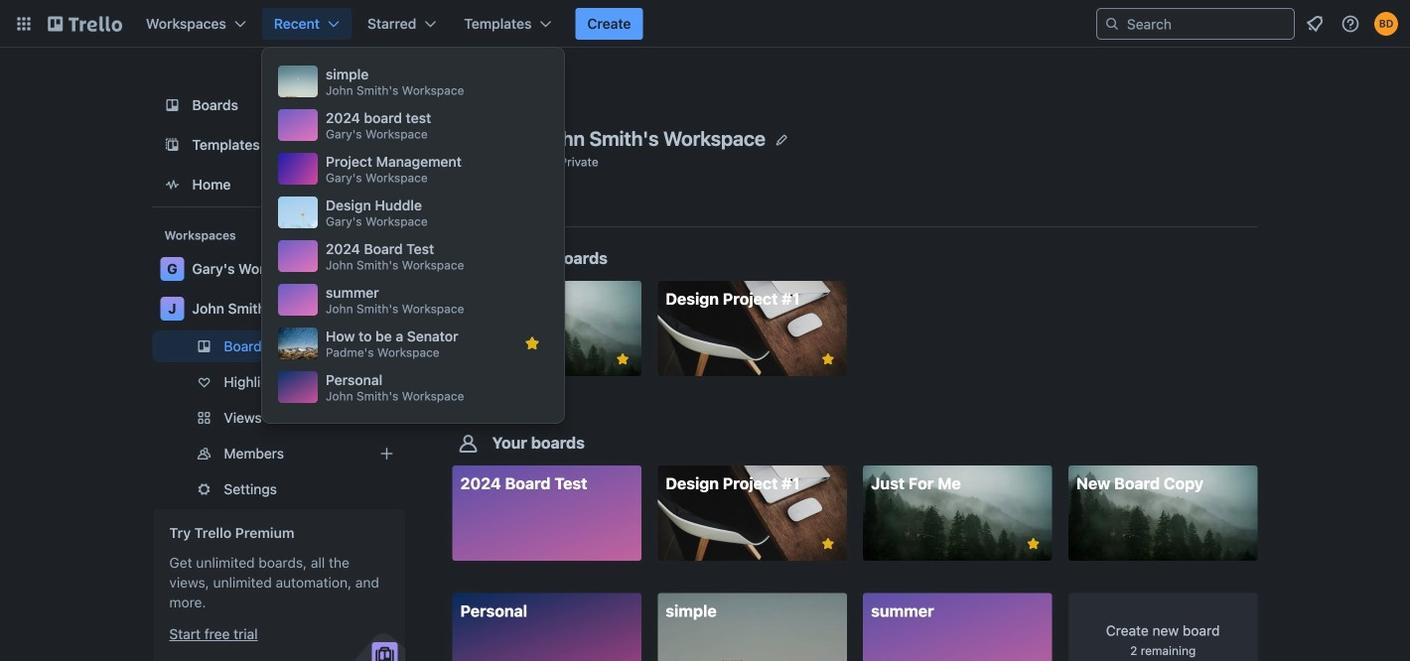 Task type: vqa. For each thing, say whether or not it's contained in the screenshot.
Create to the left
no



Task type: describe. For each thing, give the bounding box(es) containing it.
1 forward image from the top
[[403, 406, 427, 430]]

2 click to unstar this board. it will be removed from your starred list. image from the left
[[819, 351, 837, 368]]

board image
[[160, 93, 184, 117]]

add image
[[375, 442, 399, 466]]

barb dwyer (barbdwyer3) image
[[1375, 12, 1398, 36]]

starred icon image
[[524, 336, 540, 352]]

2 forward image from the top
[[403, 442, 427, 466]]

back to home image
[[48, 8, 122, 40]]

click to unstar this board. it will be removed from your starred list. image
[[819, 536, 837, 553]]

open information menu image
[[1341, 14, 1361, 34]]

template board image
[[160, 133, 184, 157]]



Task type: locate. For each thing, give the bounding box(es) containing it.
0 vertical spatial forward image
[[403, 406, 427, 430]]

home image
[[160, 173, 184, 197]]

forward image
[[403, 406, 427, 430], [403, 442, 427, 466]]

0 notifications image
[[1303, 12, 1327, 36]]

0 horizontal spatial click to unstar this board. it will be removed from your starred list. image
[[614, 351, 632, 368]]

primary element
[[0, 0, 1410, 48]]

1 vertical spatial forward image
[[403, 442, 427, 466]]

search image
[[1104, 16, 1120, 32]]

menu
[[274, 60, 552, 411]]

click to unstar this board. it will be removed from your starred list. image
[[614, 351, 632, 368], [819, 351, 837, 368]]

Search field
[[1120, 10, 1294, 38]]

1 click to unstar this board. it will be removed from your starred list. image from the left
[[614, 351, 632, 368]]

1 horizontal spatial click to unstar this board. it will be removed from your starred list. image
[[819, 351, 837, 368]]



